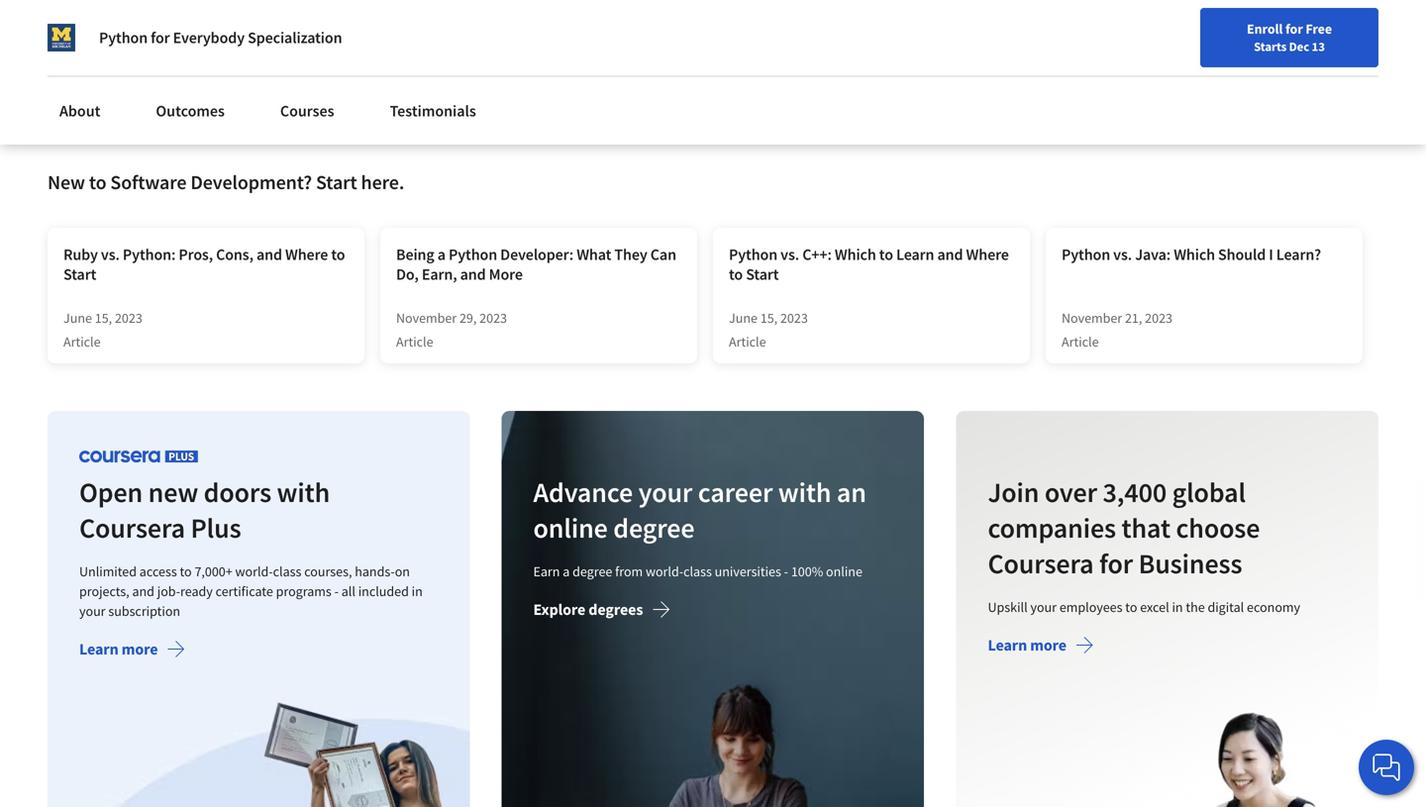 Task type: vqa. For each thing, say whether or not it's contained in the screenshot.
Find your New Career link
no



Task type: describe. For each thing, give the bounding box(es) containing it.
python for python for everybody specialization
[[99, 28, 148, 48]]

experience.
[[65, 42, 141, 61]]

to right can
[[729, 264, 743, 284]]

at for courses
[[245, 0, 258, 14]]

software
[[110, 170, 187, 195]]

do,
[[396, 264, 419, 284]]

that.
[[1303, 18, 1334, 38]]

which for should
[[1174, 245, 1215, 264]]

coursera inside "learning isn't just about being better at your job: it's so much more than that. coursera allows me to learn without limits."
[[1088, 42, 1147, 61]]

here.
[[361, 170, 404, 195]]

explore degrees
[[534, 600, 643, 620]]

1 horizontal spatial start
[[316, 170, 357, 195]]

start inside ruby vs. python: pros, cons, and where to start
[[63, 264, 96, 284]]

doors
[[204, 475, 271, 510]]

an inside advance your career with an online degree
[[837, 475, 867, 510]]

plus
[[191, 511, 241, 545]]

coursera inside join over 3,400 global companies that choose coursera for business
[[988, 546, 1094, 581]]

they
[[615, 245, 648, 264]]

it's
[[1149, 18, 1169, 38]]

article for start
[[63, 333, 101, 351]]

november for python vs. java: which should i learn?
[[1062, 309, 1123, 327]]

new
[[48, 170, 85, 195]]

courses link
[[268, 89, 346, 133]]

about
[[1215, 0, 1254, 14]]

- inside "unlimited access to 7,000+ world-class courses, hands-on projects, and job-ready certificate programs - all included in your subscription"
[[334, 582, 339, 600]]

developer:
[[500, 245, 574, 264]]

1 horizontal spatial learn more link
[[988, 635, 1094, 660]]

mood."
[[181, 65, 229, 85]]

ready
[[180, 582, 213, 600]]

world- for 7,000+
[[235, 563, 273, 580]]

specialization
[[248, 28, 342, 48]]

where inside ruby vs. python: pros, cons, and where to start
[[285, 245, 328, 264]]

allows
[[1150, 42, 1193, 61]]

your inside advance your career with an online degree
[[639, 475, 693, 510]]

to left excel
[[1125, 598, 1137, 616]]

from
[[615, 563, 643, 580]]

career
[[698, 475, 773, 510]]

1 horizontal spatial my
[[262, 0, 282, 14]]

dec
[[1289, 39, 1310, 54]]

vs. for c++:
[[781, 245, 800, 264]]

own
[[285, 0, 314, 14]]

which for to
[[835, 245, 876, 264]]

a for degree
[[563, 563, 570, 580]]

1 horizontal spatial online
[[826, 563, 863, 580]]

than
[[1269, 18, 1300, 38]]

outcomes
[[156, 101, 225, 121]]

everybody
[[173, 28, 245, 48]]

where inside python vs. c++: which to learn and where to start
[[966, 245, 1009, 264]]

pros,
[[179, 245, 213, 264]]

june 15, 2023 article for start
[[63, 309, 142, 351]]

new
[[148, 475, 198, 510]]

for inside join over 3,400 global companies that choose coursera for business
[[1099, 546, 1133, 581]]

with for doors
[[277, 475, 330, 510]]

upskill
[[988, 598, 1028, 616]]

amazing
[[263, 18, 319, 38]]

being
[[396, 245, 435, 264]]

that
[[1122, 511, 1171, 545]]

so
[[1172, 18, 1187, 38]]

job-
[[157, 582, 180, 600]]

can
[[651, 245, 677, 264]]

better
[[1297, 0, 1337, 14]]

june for start
[[63, 309, 92, 327]]

to inside "learning isn't just about being better at your job: it's so much more than that. coursera allows me to learn without limits."
[[1220, 42, 1234, 61]]

class for courses,
[[273, 563, 302, 580]]

been
[[207, 18, 240, 38]]

python inside being a python developer: what they can do, earn, and more
[[449, 245, 497, 264]]

learn inside python vs. c++: which to learn and where to start
[[896, 245, 935, 264]]

about link
[[48, 89, 112, 133]]

enroll for free starts dec 13
[[1247, 20, 1332, 54]]

i inside ""to be able to take courses at my own pace and rhythm has been an amazing experience. i can learn whenever it fits my schedule and mood.""
[[145, 42, 149, 61]]

a for python
[[438, 245, 446, 264]]

testimonials link
[[378, 89, 488, 133]]

"learning
[[1088, 0, 1152, 14]]

upskill your employees to excel in the digital economy
[[988, 598, 1301, 616]]

"to be able to take courses at my own pace and rhythm has been an amazing experience. i can learn whenever it fits my schedule and mood."
[[65, 0, 319, 85]]

isn't
[[1155, 0, 1184, 14]]

at for better
[[1341, 0, 1354, 14]]

2023 inside november 21, 2023 article
[[1145, 309, 1173, 327]]

limits."
[[1088, 65, 1134, 85]]

29,
[[460, 309, 477, 327]]

more inside "learning isn't just about being better at your job: it's so much more than that. coursera allows me to learn without limits."
[[1231, 18, 1266, 38]]

and inside ruby vs. python: pros, cons, and where to start
[[257, 245, 282, 264]]

november 29, 2023 article
[[396, 309, 507, 351]]

python vs. c++: which to learn and where to start
[[729, 245, 1009, 284]]

companies
[[988, 511, 1116, 545]]

online inside advance your career with an online degree
[[534, 511, 608, 545]]

earn,
[[422, 264, 457, 284]]

has
[[180, 18, 204, 38]]

class for universities
[[684, 563, 712, 580]]

universities
[[715, 563, 782, 580]]

article for to
[[729, 333, 766, 351]]

the
[[1186, 598, 1205, 616]]

university of michigan image
[[48, 24, 75, 52]]

free
[[1306, 20, 1332, 38]]

earn a degree from world-class universities - 100% online
[[534, 563, 863, 580]]

degrees
[[589, 600, 643, 620]]

learn more for the rightmost learn more link
[[988, 635, 1067, 655]]

start inside python vs. c++: which to learn and where to start
[[746, 264, 779, 284]]

enroll
[[1247, 20, 1283, 38]]

coursera inside open new doors with coursera plus
[[79, 511, 185, 545]]

your inside "unlimited access to 7,000+ world-class courses, hands-on projects, and job-ready certificate programs - all included in your subscription"
[[79, 602, 106, 620]]

economy
[[1247, 598, 1301, 616]]

cons,
[[216, 245, 253, 264]]

15, for start
[[95, 309, 112, 327]]

join
[[988, 475, 1039, 510]]

an inside ""to be able to take courses at my own pace and rhythm has been an amazing experience. i can learn whenever it fits my schedule and mood.""
[[243, 18, 260, 38]]

100%
[[791, 563, 824, 580]]

python for python vs. java: which should i learn?
[[1062, 245, 1111, 264]]

ruby
[[63, 245, 98, 264]]

courses,
[[304, 563, 352, 580]]

learn?
[[1277, 245, 1321, 264]]

job:
[[1121, 18, 1146, 38]]

much
[[1190, 18, 1228, 38]]

2023 for start
[[115, 309, 142, 327]]



Task type: locate. For each thing, give the bounding box(es) containing it.
2 horizontal spatial learn
[[988, 635, 1027, 655]]

june 15, 2023 article down c++:
[[729, 309, 808, 351]]

python inside python vs. c++: which to learn and where to start
[[729, 245, 778, 264]]

for for enroll
[[1286, 20, 1303, 38]]

for for python
[[151, 28, 170, 48]]

learn down upskill
[[988, 635, 1027, 655]]

2 15, from the left
[[761, 309, 778, 327]]

0 vertical spatial degree
[[614, 511, 695, 545]]

november for being a python developer: what they can do, earn, and more
[[396, 309, 457, 327]]

1 vertical spatial online
[[826, 563, 863, 580]]

1 horizontal spatial i
[[1269, 245, 1274, 264]]

which
[[835, 245, 876, 264], [1174, 245, 1215, 264]]

1 horizontal spatial with
[[779, 475, 832, 510]]

vs.
[[101, 245, 120, 264], [781, 245, 800, 264], [1114, 245, 1132, 264]]

2 horizontal spatial more
[[1231, 18, 1266, 38]]

2 horizontal spatial start
[[746, 264, 779, 284]]

choose
[[1176, 511, 1260, 545]]

4 2023 from the left
[[1145, 309, 1173, 327]]

and inside python vs. c++: which to learn and where to start
[[938, 245, 963, 264]]

to inside ""to be able to take courses at my own pace and rhythm has been an amazing experience. i can learn whenever it fits my schedule and mood.""
[[143, 0, 157, 14]]

explore
[[534, 600, 586, 620]]

1 horizontal spatial a
[[563, 563, 570, 580]]

0 horizontal spatial 15,
[[95, 309, 112, 327]]

article inside november 29, 2023 article
[[396, 333, 433, 351]]

november inside november 21, 2023 article
[[1062, 309, 1123, 327]]

2 at from the left
[[1341, 0, 1354, 14]]

1 horizontal spatial where
[[966, 245, 1009, 264]]

class left universities
[[684, 563, 712, 580]]

being
[[1257, 0, 1294, 14]]

0 horizontal spatial june 15, 2023 article
[[63, 309, 142, 351]]

2023 down c++:
[[781, 309, 808, 327]]

more down employees
[[1030, 635, 1067, 655]]

0 vertical spatial coursera
[[1088, 42, 1147, 61]]

start left c++:
[[746, 264, 779, 284]]

0 horizontal spatial where
[[285, 245, 328, 264]]

1 15, from the left
[[95, 309, 112, 327]]

0 horizontal spatial i
[[145, 42, 149, 61]]

2 2023 from the left
[[480, 309, 507, 327]]

more
[[1231, 18, 1266, 38], [1030, 635, 1067, 655], [122, 639, 158, 659]]

just
[[1187, 0, 1211, 14]]

article
[[63, 333, 101, 351], [396, 333, 433, 351], [729, 333, 766, 351], [1062, 333, 1099, 351]]

with inside open new doors with coursera plus
[[277, 475, 330, 510]]

1 where from the left
[[285, 245, 328, 264]]

0 horizontal spatial vs.
[[101, 245, 120, 264]]

2 horizontal spatial vs.
[[1114, 245, 1132, 264]]

0 horizontal spatial degree
[[573, 563, 613, 580]]

0 horizontal spatial class
[[273, 563, 302, 580]]

1 learn from the left
[[179, 42, 213, 61]]

courses
[[191, 0, 242, 14]]

1 horizontal spatial class
[[684, 563, 712, 580]]

your down projects,
[[79, 602, 106, 620]]

1 world- from the left
[[235, 563, 273, 580]]

2 which from the left
[[1174, 245, 1215, 264]]

menu item
[[1069, 20, 1196, 84]]

learn inside "learning isn't just about being better at your job: it's so much more than that. coursera allows me to learn without limits."
[[1237, 42, 1271, 61]]

1 vertical spatial i
[[1269, 245, 1274, 264]]

vs. left 'java:'
[[1114, 245, 1132, 264]]

start left python:
[[63, 264, 96, 284]]

over
[[1045, 475, 1097, 510]]

1 vs. from the left
[[101, 245, 120, 264]]

python down able
[[99, 28, 148, 48]]

3 2023 from the left
[[781, 309, 808, 327]]

2 class from the left
[[684, 563, 712, 580]]

take
[[160, 0, 188, 14]]

june for to
[[729, 309, 758, 327]]

2023 down python:
[[115, 309, 142, 327]]

outcomes link
[[144, 89, 237, 133]]

article for earn,
[[396, 333, 433, 351]]

global
[[1172, 475, 1246, 510]]

november left 21,
[[1062, 309, 1123, 327]]

degree inside advance your career with an online degree
[[614, 511, 695, 545]]

2023 for earn,
[[480, 309, 507, 327]]

c++:
[[803, 245, 832, 264]]

which inside python vs. c++: which to learn and where to start
[[835, 245, 876, 264]]

vs. inside python vs. c++: which to learn and where to start
[[781, 245, 800, 264]]

0 horizontal spatial which
[[835, 245, 876, 264]]

being a python developer: what they can do, earn, and more
[[396, 245, 677, 284]]

1 vertical spatial a
[[563, 563, 570, 580]]

2 with from the left
[[779, 475, 832, 510]]

1 june 15, 2023 article from the left
[[63, 309, 142, 351]]

0 horizontal spatial world-
[[235, 563, 273, 580]]

in inside "unlimited access to 7,000+ world-class courses, hands-on projects, and job-ready certificate programs - all included in your subscription"
[[412, 582, 423, 600]]

i left learn?
[[1269, 245, 1274, 264]]

learn down enroll
[[1237, 42, 1271, 61]]

in left the
[[1172, 598, 1183, 616]]

i left 'can'
[[145, 42, 149, 61]]

where
[[285, 245, 328, 264], [966, 245, 1009, 264]]

2 november from the left
[[1062, 309, 1123, 327]]

learn more down subscription
[[79, 639, 158, 659]]

1 2023 from the left
[[115, 309, 142, 327]]

degree
[[614, 511, 695, 545], [573, 563, 613, 580]]

2 article from the left
[[396, 333, 433, 351]]

1 horizontal spatial november
[[1062, 309, 1123, 327]]

at right better
[[1341, 0, 1354, 14]]

your down "learning
[[1088, 18, 1118, 38]]

1 june from the left
[[63, 309, 92, 327]]

2023 for to
[[781, 309, 808, 327]]

for
[[1286, 20, 1303, 38], [151, 28, 170, 48], [1099, 546, 1133, 581]]

start
[[316, 170, 357, 195], [63, 264, 96, 284], [746, 264, 779, 284]]

1 horizontal spatial -
[[784, 563, 789, 580]]

java:
[[1135, 245, 1171, 264]]

and
[[100, 18, 125, 38], [152, 65, 177, 85], [257, 245, 282, 264], [938, 245, 963, 264], [460, 264, 486, 284], [132, 582, 154, 600]]

0 horizontal spatial learn more link
[[79, 639, 186, 664]]

0 horizontal spatial my
[[65, 65, 86, 85]]

without
[[1274, 42, 1326, 61]]

2 world- from the left
[[646, 563, 684, 580]]

a
[[438, 245, 446, 264], [563, 563, 570, 580]]

0 horizontal spatial an
[[243, 18, 260, 38]]

to inside ruby vs. python: pros, cons, and where to start
[[331, 245, 345, 264]]

vs. for java:
[[1114, 245, 1132, 264]]

- left all at bottom
[[334, 582, 339, 600]]

21,
[[1125, 309, 1143, 327]]

1 vertical spatial -
[[334, 582, 339, 600]]

should
[[1218, 245, 1266, 264]]

my up about link
[[65, 65, 86, 85]]

1 november from the left
[[396, 309, 457, 327]]

1 vertical spatial my
[[65, 65, 86, 85]]

1 class from the left
[[273, 563, 302, 580]]

advance your career with an online degree
[[534, 475, 867, 545]]

learn more down upskill
[[988, 635, 1067, 655]]

python left 'java:'
[[1062, 245, 1111, 264]]

1 vertical spatial an
[[837, 475, 867, 510]]

1 horizontal spatial for
[[1099, 546, 1133, 581]]

more down subscription
[[122, 639, 158, 659]]

digital
[[1208, 598, 1244, 616]]

class up programs
[[273, 563, 302, 580]]

with right doors
[[277, 475, 330, 510]]

degree up from
[[614, 511, 695, 545]]

with right career at the bottom of the page
[[779, 475, 832, 510]]

coursera plus image
[[79, 450, 198, 463]]

certificate
[[216, 582, 273, 600]]

it
[[284, 42, 293, 61]]

what
[[577, 245, 611, 264]]

new to software development? start here.
[[48, 170, 404, 195]]

1 horizontal spatial june
[[729, 309, 758, 327]]

1 horizontal spatial learn
[[896, 245, 935, 264]]

0 vertical spatial a
[[438, 245, 446, 264]]

fits
[[297, 42, 317, 61]]

whenever
[[216, 42, 281, 61]]

more
[[489, 264, 523, 284]]

world- right from
[[646, 563, 684, 580]]

1 horizontal spatial vs.
[[781, 245, 800, 264]]

13
[[1312, 39, 1325, 54]]

0 vertical spatial an
[[243, 18, 260, 38]]

learn for has
[[179, 42, 213, 61]]

1 horizontal spatial more
[[1030, 635, 1067, 655]]

1 horizontal spatial which
[[1174, 245, 1215, 264]]

to up ready
[[180, 563, 192, 580]]

which right c++:
[[835, 245, 876, 264]]

me
[[1196, 42, 1217, 61]]

1 horizontal spatial june 15, 2023 article
[[729, 309, 808, 351]]

vs. left c++:
[[781, 245, 800, 264]]

at inside "learning isn't just about being better at your job: it's so much more than that. coursera allows me to learn without limits."
[[1341, 0, 1354, 14]]

2023 right 29, on the left top
[[480, 309, 507, 327]]

november left 29, on the left top
[[396, 309, 457, 327]]

2023 inside november 29, 2023 article
[[480, 309, 507, 327]]

0 horizontal spatial online
[[534, 511, 608, 545]]

learn more for the left learn more link
[[79, 639, 158, 659]]

python for python vs. c++: which to learn and where to start
[[729, 245, 778, 264]]

at right courses
[[245, 0, 258, 14]]

an
[[243, 18, 260, 38], [837, 475, 867, 510]]

0 horizontal spatial a
[[438, 245, 446, 264]]

0 horizontal spatial start
[[63, 264, 96, 284]]

4 article from the left
[[1062, 333, 1099, 351]]

coursera down companies
[[988, 546, 1094, 581]]

with inside advance your career with an online degree
[[779, 475, 832, 510]]

with
[[277, 475, 330, 510], [779, 475, 832, 510]]

online down advance
[[534, 511, 608, 545]]

15, for to
[[761, 309, 778, 327]]

0 horizontal spatial in
[[412, 582, 423, 600]]

open
[[79, 475, 143, 510]]

development?
[[191, 170, 312, 195]]

chat with us image
[[1371, 752, 1403, 784]]

coursera down open
[[79, 511, 185, 545]]

1 horizontal spatial at
[[1341, 0, 1354, 14]]

included
[[358, 582, 409, 600]]

to right c++:
[[879, 245, 893, 264]]

None search field
[[282, 12, 609, 52]]

1 horizontal spatial world-
[[646, 563, 684, 580]]

my left own
[[262, 0, 282, 14]]

2 learn from the left
[[1237, 42, 1271, 61]]

which right 'java:'
[[1174, 245, 1215, 264]]

1 horizontal spatial learn more
[[988, 635, 1067, 655]]

a inside being a python developer: what they can do, earn, and more
[[438, 245, 446, 264]]

0 horizontal spatial november
[[396, 309, 457, 327]]

a right 'being'
[[438, 245, 446, 264]]

your left career at the bottom of the page
[[639, 475, 693, 510]]

1 vertical spatial degree
[[573, 563, 613, 580]]

learn down the has
[[179, 42, 213, 61]]

to inside "unlimited access to 7,000+ world-class courses, hands-on projects, and job-ready certificate programs - all included in your subscription"
[[180, 563, 192, 580]]

class
[[273, 563, 302, 580], [684, 563, 712, 580]]

about
[[59, 101, 100, 121]]

schedule
[[89, 65, 149, 85]]

learn down projects,
[[79, 639, 119, 659]]

hands-
[[355, 563, 395, 580]]

learn right c++:
[[896, 245, 935, 264]]

for left the has
[[151, 28, 170, 48]]

world- inside "unlimited access to 7,000+ world-class courses, hands-on projects, and job-ready certificate programs - all included in your subscription"
[[235, 563, 273, 580]]

june 15, 2023 article for to
[[729, 309, 808, 351]]

your inside "learning isn't just about being better at your job: it's so much more than that. coursera allows me to learn without limits."
[[1088, 18, 1118, 38]]

1 horizontal spatial in
[[1172, 598, 1183, 616]]

unlimited
[[79, 563, 137, 580]]

your right upskill
[[1031, 598, 1057, 616]]

"learning isn't just about being better at your job: it's so much more than that. coursera allows me to learn without limits."
[[1088, 0, 1354, 85]]

for up the dec
[[1286, 20, 1303, 38]]

python
[[99, 28, 148, 48], [449, 245, 497, 264], [729, 245, 778, 264], [1062, 245, 1111, 264]]

in right included
[[412, 582, 423, 600]]

15,
[[95, 309, 112, 327], [761, 309, 778, 327]]

learn more link down subscription
[[79, 639, 186, 664]]

business
[[1139, 546, 1243, 581]]

learn more link down upskill
[[988, 635, 1094, 660]]

vs. inside ruby vs. python: pros, cons, and where to start
[[101, 245, 120, 264]]

to up rhythm
[[143, 0, 157, 14]]

world- for from
[[646, 563, 684, 580]]

to left do,
[[331, 245, 345, 264]]

online right the 100%
[[826, 563, 863, 580]]

november inside november 29, 2023 article
[[396, 309, 457, 327]]

0 horizontal spatial for
[[151, 28, 170, 48]]

november
[[396, 309, 457, 327], [1062, 309, 1123, 327]]

learn inside ""to be able to take courses at my own pace and rhythm has been an amazing experience. i can learn whenever it fits my schedule and mood.""
[[179, 42, 213, 61]]

0 horizontal spatial learn more
[[79, 639, 158, 659]]

coursera up limits."
[[1088, 42, 1147, 61]]

earn
[[534, 563, 560, 580]]

to right new
[[89, 170, 106, 195]]

2 horizontal spatial for
[[1286, 20, 1303, 38]]

2023 right 21,
[[1145, 309, 1173, 327]]

2 vertical spatial coursera
[[988, 546, 1094, 581]]

0 vertical spatial online
[[534, 511, 608, 545]]

more down about
[[1231, 18, 1266, 38]]

1 article from the left
[[63, 333, 101, 351]]

for inside enroll for free starts dec 13
[[1286, 20, 1303, 38]]

python:
[[123, 245, 176, 264]]

1 with from the left
[[277, 475, 330, 510]]

python left c++:
[[729, 245, 778, 264]]

1 vertical spatial coursera
[[79, 511, 185, 545]]

and inside being a python developer: what they can do, earn, and more
[[460, 264, 486, 284]]

class inside "unlimited access to 7,000+ world-class courses, hands-on projects, and job-ready certificate programs - all included in your subscription"
[[273, 563, 302, 580]]

1 horizontal spatial an
[[837, 475, 867, 510]]

article inside november 21, 2023 article
[[1062, 333, 1099, 351]]

learn for more
[[1237, 42, 1271, 61]]

python right 'being'
[[449, 245, 497, 264]]

excel
[[1140, 598, 1169, 616]]

learn more
[[988, 635, 1067, 655], [79, 639, 158, 659]]

courses
[[280, 101, 334, 121]]

with for career
[[779, 475, 832, 510]]

3,400
[[1103, 475, 1167, 510]]

coursera image
[[24, 16, 150, 48]]

0 horizontal spatial at
[[245, 0, 258, 14]]

0 vertical spatial i
[[145, 42, 149, 61]]

to right me
[[1220, 42, 1234, 61]]

1 horizontal spatial degree
[[614, 511, 695, 545]]

a right earn
[[563, 563, 570, 580]]

starts
[[1254, 39, 1287, 54]]

1 at from the left
[[245, 0, 258, 14]]

1 horizontal spatial learn
[[1237, 42, 1271, 61]]

vs. for python:
[[101, 245, 120, 264]]

2 vs. from the left
[[781, 245, 800, 264]]

2 june 15, 2023 article from the left
[[729, 309, 808, 351]]

subscription
[[108, 602, 180, 620]]

june 15, 2023 article down ruby
[[63, 309, 142, 351]]

start left here.
[[316, 170, 357, 195]]

2 june from the left
[[729, 309, 758, 327]]

world- up certificate
[[235, 563, 273, 580]]

7,000+
[[195, 563, 233, 580]]

3 article from the left
[[729, 333, 766, 351]]

0 horizontal spatial -
[[334, 582, 339, 600]]

employees
[[1060, 598, 1123, 616]]

ruby vs. python: pros, cons, and where to start
[[63, 245, 345, 284]]

pace
[[65, 18, 97, 38]]

and inside "unlimited access to 7,000+ world-class courses, hands-on projects, and job-ready certificate programs - all included in your subscription"
[[132, 582, 154, 600]]

0 vertical spatial -
[[784, 563, 789, 580]]

- left the 100%
[[784, 563, 789, 580]]

0 horizontal spatial learn
[[179, 42, 213, 61]]

explore degrees link
[[534, 600, 671, 624]]

on
[[395, 563, 410, 580]]

can
[[152, 42, 176, 61]]

degree left from
[[573, 563, 613, 580]]

be
[[91, 0, 108, 14]]

june
[[63, 309, 92, 327], [729, 309, 758, 327]]

vs. right ruby
[[101, 245, 120, 264]]

3 vs. from the left
[[1114, 245, 1132, 264]]

0 horizontal spatial with
[[277, 475, 330, 510]]

all
[[341, 582, 356, 600]]

for down that
[[1099, 546, 1133, 581]]

2 where from the left
[[966, 245, 1009, 264]]

0 horizontal spatial more
[[122, 639, 158, 659]]

0 horizontal spatial learn
[[79, 639, 119, 659]]

python for everybody specialization
[[99, 28, 342, 48]]

unlimited access to 7,000+ world-class courses, hands-on projects, and job-ready certificate programs - all included in your subscription
[[79, 563, 423, 620]]

projects,
[[79, 582, 129, 600]]

1 which from the left
[[835, 245, 876, 264]]

"to
[[65, 0, 88, 14]]

0 vertical spatial my
[[262, 0, 282, 14]]

at inside ""to be able to take courses at my own pace and rhythm has been an amazing experience. i can learn whenever it fits my schedule and mood.""
[[245, 0, 258, 14]]

0 horizontal spatial june
[[63, 309, 92, 327]]

online
[[534, 511, 608, 545], [826, 563, 863, 580]]

1 horizontal spatial 15,
[[761, 309, 778, 327]]



